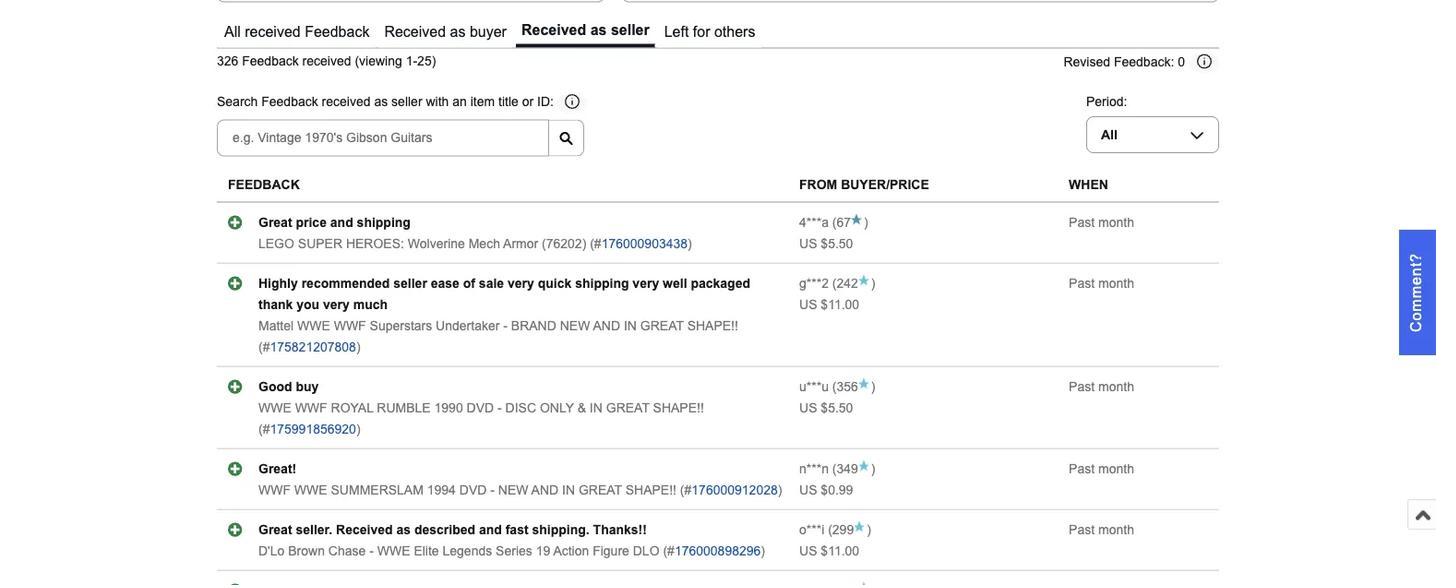 Task type: describe. For each thing, give the bounding box(es) containing it.
(# inside great! wwf wwe summerslam 1994 dvd - new and in great shape!! (# 176000912028 )
[[680, 483, 692, 497]]

2 horizontal spatial very
[[633, 276, 659, 291]]

past month element for 242
[[1069, 276, 1135, 291]]

&
[[578, 401, 586, 415]]

past month element for 349
[[1069, 462, 1135, 476]]

action
[[553, 544, 589, 558]]

period:
[[1087, 94, 1128, 109]]

royal
[[331, 401, 373, 415]]

past for 67
[[1069, 215, 1095, 230]]

received inside all received feedback "button"
[[245, 23, 301, 40]]

ease
[[431, 276, 460, 291]]

wwe wwf royal rumble 1990 dvd - disc only & in great shape!! (#
[[259, 401, 704, 436]]

us for o***i
[[800, 544, 818, 558]]

356
[[837, 380, 859, 394]]

brown
[[288, 544, 325, 558]]

past for 242
[[1069, 276, 1095, 291]]

feedback for 326
[[242, 54, 299, 69]]

us for n***n
[[800, 483, 818, 497]]

d'lo
[[259, 544, 285, 558]]

new for -
[[498, 483, 529, 497]]

from
[[800, 178, 838, 192]]

176000903438 link
[[602, 237, 688, 251]]

349
[[837, 462, 859, 476]]

great!
[[259, 462, 297, 476]]

new for brand
[[560, 319, 590, 333]]

good
[[259, 380, 292, 394]]

176000912028
[[692, 483, 778, 497]]

past month for ( 67
[[1069, 215, 1135, 230]]

described
[[414, 523, 476, 537]]

e.g. Vintage 1970's Gibson Guitars text field
[[217, 120, 549, 157]]

(# inside great price and shipping lego super heroes: wolverine mech armor (76202) (# 176000903438 )
[[590, 237, 602, 251]]

us $11.00 for g***2
[[800, 297, 860, 312]]

dlo
[[633, 544, 660, 558]]

175821207808
[[270, 340, 356, 354]]

all received feedback button
[[219, 17, 375, 47]]

lego
[[259, 237, 294, 251]]

25)
[[417, 54, 436, 69]]

67
[[837, 215, 851, 230]]

in for -
[[562, 483, 575, 497]]

( for 356
[[833, 380, 837, 394]]

$0.99
[[821, 483, 854, 497]]

wwf for royal
[[295, 401, 327, 415]]

( for 349
[[833, 462, 837, 476]]

left for others button
[[659, 17, 761, 47]]

month for ( 356
[[1099, 380, 1135, 394]]

good buy
[[259, 380, 319, 394]]

month for ( 349
[[1099, 462, 1135, 476]]

1-
[[406, 54, 417, 69]]

in inside wwe wwf royal rumble 1990 dvd - disc only & in great shape!! (#
[[590, 401, 603, 415]]

( 349
[[829, 462, 859, 476]]

as inside great seller. received as described and fast shipping. thanks!! d'lo brown chase - wwe elite legends series 19 action figure dlo (# 176000898296 )
[[396, 523, 411, 537]]

much
[[353, 297, 388, 312]]

comment? link
[[1400, 230, 1437, 355]]

176000903438
[[602, 237, 688, 251]]

price
[[296, 215, 327, 230]]

quick
[[538, 276, 572, 291]]

( for 299
[[828, 523, 833, 537]]

shipping.
[[532, 523, 590, 537]]

176000898296 link
[[675, 544, 761, 558]]

us $11.00 for o***i
[[800, 544, 860, 558]]

1990
[[434, 401, 463, 415]]

seller.
[[296, 523, 333, 537]]

select the feedback time period you want to see element
[[1087, 94, 1128, 109]]

received inside great seller. received as described and fast shipping. thanks!! d'lo brown chase - wwe elite legends series 19 action figure dlo (# 176000898296 )
[[336, 523, 393, 537]]

month for ( 242
[[1099, 276, 1135, 291]]

disc
[[506, 401, 536, 415]]

shape!! inside wwe wwf royal rumble 1990 dvd - disc only & in great shape!! (#
[[653, 401, 704, 415]]

1 vertical spatial seller
[[392, 95, 422, 109]]

title
[[499, 95, 519, 109]]

u***u
[[800, 380, 829, 394]]

past month element for 67
[[1069, 215, 1135, 230]]

- inside great! wwf wwe summerslam 1994 dvd - new and in great shape!! (# 176000912028 )
[[491, 483, 495, 497]]

299
[[833, 523, 854, 537]]

left for others
[[665, 23, 756, 40]]

- inside great seller. received as described and fast shipping. thanks!! d'lo brown chase - wwe elite legends series 19 action figure dlo (# 176000898296 )
[[369, 544, 374, 558]]

search
[[217, 95, 258, 109]]

revised feedback: 0
[[1064, 55, 1186, 69]]

0 horizontal spatial very
[[323, 297, 350, 312]]

shape!! for mattel wwe wwf superstars undertaker - brand new and in great shape!! (#
[[688, 319, 739, 333]]

highly recommended seller ease of sale very quick shipping very well packaged thank you very much element
[[259, 276, 751, 312]]

( for 242
[[833, 276, 837, 291]]

great seller. received as described and fast shipping. thanks!! d'lo brown chase - wwe elite legends series 19 action figure dlo (# 176000898296 )
[[259, 523, 765, 558]]

and inside great price and shipping lego super heroes: wolverine mech armor (76202) (# 176000903438 )
[[330, 215, 353, 230]]

heroes:
[[346, 237, 404, 251]]

mech
[[469, 237, 500, 251]]

dvd for 1990
[[467, 401, 494, 415]]

feedback left by buyer. element for ( 349
[[800, 462, 829, 476]]

recommended
[[302, 276, 390, 291]]

) inside great price and shipping lego super heroes: wolverine mech armor (76202) (# 176000903438 )
[[688, 237, 692, 251]]

) right 67
[[864, 215, 869, 230]]

brand
[[511, 319, 557, 333]]

summerslam
[[331, 483, 424, 497]]

received as seller
[[522, 22, 650, 38]]

feedback left by buyer. element for ( 299
[[800, 523, 825, 537]]

) right 299
[[867, 523, 871, 537]]

g***2
[[800, 276, 829, 291]]

past month for ( 242
[[1069, 276, 1135, 291]]

highly
[[259, 276, 298, 291]]

legends
[[443, 544, 492, 558]]

) inside great seller. received as described and fast shipping. thanks!! d'lo brown chase - wwe elite legends series 19 action figure dlo (# 176000898296 )
[[761, 544, 765, 558]]

great for great! wwf wwe summerslam 1994 dvd - new and in great shape!! (# 176000912028 )
[[579, 483, 622, 497]]

well
[[663, 276, 687, 291]]

and inside great seller. received as described and fast shipping. thanks!! d'lo brown chase - wwe elite legends series 19 action figure dlo (# 176000898296 )
[[479, 523, 502, 537]]

you
[[297, 297, 320, 312]]

received as buyer
[[384, 23, 507, 40]]

us for 4***a
[[800, 237, 818, 251]]

) down the much
[[356, 340, 361, 354]]

search feedback received as seller with an item title or id:
[[217, 95, 554, 109]]

shipping inside great price and shipping lego super heroes: wolverine mech armor (76202) (# 176000903438 )
[[357, 215, 411, 230]]

175991856920 link
[[270, 422, 356, 436]]

$11.00 for 242
[[821, 297, 860, 312]]

us for g***2
[[800, 297, 818, 312]]

elite
[[414, 544, 439, 558]]

( 67
[[829, 215, 851, 230]]

past month for ( 299
[[1069, 523, 1135, 537]]

feedback for search
[[262, 95, 318, 109]]

(# inside wwe wwf royal rumble 1990 dvd - disc only & in great shape!! (#
[[259, 422, 270, 436]]

left
[[665, 23, 689, 40]]

326 feedback received (viewing 1-25)
[[217, 54, 436, 69]]

(76202)
[[542, 237, 587, 251]]

(viewing
[[355, 54, 402, 69]]

or
[[522, 95, 534, 109]]

(# inside great seller. received as described and fast shipping. thanks!! d'lo brown chase - wwe elite legends series 19 action figure dlo (# 176000898296 )
[[663, 544, 675, 558]]

wwf for wwe
[[259, 483, 291, 497]]

175991856920 )
[[270, 422, 361, 436]]



Task type: vqa. For each thing, say whether or not it's contained in the screenshot.
Sort: Best Match
no



Task type: locate. For each thing, give the bounding box(es) containing it.
from buyer/price element
[[800, 178, 930, 192]]

shipping inside highly recommended seller ease of sale very quick shipping very well packaged thank you very much
[[575, 276, 629, 291]]

received up 1-
[[384, 23, 446, 40]]

great price and shipping lego super heroes: wolverine mech armor (76202) (# 176000903438 )
[[259, 215, 692, 251]]

received up chase
[[336, 523, 393, 537]]

wwe inside mattel wwe wwf superstars undertaker - brand new and in great shape!! (#
[[297, 319, 330, 333]]

past for 356
[[1069, 380, 1095, 394]]

dvd inside great! wwf wwe summerslam 1994 dvd - new and in great shape!! (# 176000912028 )
[[460, 483, 487, 497]]

new inside mattel wwe wwf superstars undertaker - brand new and in great shape!! (#
[[560, 319, 590, 333]]

very down recommended at the top of page
[[323, 297, 350, 312]]

( 356
[[829, 380, 859, 394]]

id:
[[537, 95, 554, 109]]

(# up 176000898296
[[680, 483, 692, 497]]

2 past month from the top
[[1069, 276, 1135, 291]]

) right 242
[[871, 276, 876, 291]]

1 vertical spatial wwf
[[295, 401, 327, 415]]

wwe inside wwe wwf royal rumble 1990 dvd - disc only & in great shape!! (#
[[259, 401, 292, 415]]

3 month from the top
[[1099, 380, 1135, 394]]

received right buyer
[[522, 22, 586, 38]]

and for -
[[531, 483, 559, 497]]

0 vertical spatial dvd
[[467, 401, 494, 415]]

1 horizontal spatial new
[[560, 319, 590, 333]]

wwf down great! element
[[259, 483, 291, 497]]

0 horizontal spatial in
[[562, 483, 575, 497]]

feedback inside "button"
[[305, 23, 370, 40]]

an
[[453, 95, 467, 109]]

2 us from the top
[[800, 297, 818, 312]]

for
[[693, 23, 711, 40]]

5 past from the top
[[1069, 523, 1095, 537]]

) down 176000912028 link
[[761, 544, 765, 558]]

month
[[1099, 215, 1135, 230], [1099, 276, 1135, 291], [1099, 380, 1135, 394], [1099, 462, 1135, 476], [1099, 523, 1135, 537]]

seller for as
[[611, 22, 650, 38]]

0 horizontal spatial all
[[224, 23, 241, 40]]

received for search
[[322, 95, 371, 109]]

0
[[1178, 55, 1186, 69]]

2 vertical spatial received
[[322, 95, 371, 109]]

us $5.50 down u***u at the right of page
[[800, 401, 854, 415]]

2 vertical spatial seller
[[394, 276, 427, 291]]

5 past month from the top
[[1069, 523, 1135, 537]]

as left left
[[591, 22, 607, 38]]

new inside great! wwf wwe summerslam 1994 dvd - new and in great shape!! (# 176000912028 )
[[498, 483, 529, 497]]

us down u***u at the right of page
[[800, 401, 818, 415]]

1 horizontal spatial and
[[593, 319, 621, 333]]

1 vertical spatial and
[[531, 483, 559, 497]]

1 vertical spatial $11.00
[[821, 544, 860, 558]]

all received feedback
[[224, 23, 370, 40]]

2 feedback left by buyer. element from the top
[[800, 276, 829, 291]]

(# inside mattel wwe wwf superstars undertaker - brand new and in great shape!! (#
[[259, 340, 270, 354]]

great inside great! wwf wwe summerslam 1994 dvd - new and in great shape!! (# 176000912028 )
[[579, 483, 622, 497]]

us $11.00 down ( 242
[[800, 297, 860, 312]]

and up super
[[330, 215, 353, 230]]

2 vertical spatial feedback
[[262, 95, 318, 109]]

$11.00
[[821, 297, 860, 312], [821, 544, 860, 558]]

past month for ( 356
[[1069, 380, 1135, 394]]

$5.50 for 356
[[821, 401, 854, 415]]

1 vertical spatial received
[[302, 54, 351, 69]]

all inside dropdown button
[[1102, 128, 1118, 142]]

$5.50 down ( 67
[[821, 237, 854, 251]]

received up 326 feedback received (viewing 1-25)
[[245, 23, 301, 40]]

0 vertical spatial shape!!
[[688, 319, 739, 333]]

(# down mattel
[[259, 340, 270, 354]]

3 past month element from the top
[[1069, 380, 1135, 394]]

as up e.g. vintage 1970's gibson guitars "text box"
[[374, 95, 388, 109]]

(# right dlo
[[663, 544, 675, 558]]

us down the o***i at the right bottom of the page
[[800, 544, 818, 558]]

feedback left by buyer. element left 299
[[800, 523, 825, 537]]

2 horizontal spatial in
[[624, 319, 637, 333]]

great! element
[[259, 462, 297, 476]]

( 242
[[829, 276, 859, 291]]

2 us $5.50 from the top
[[800, 401, 854, 415]]

comment?
[[1409, 253, 1425, 332]]

1 horizontal spatial all
[[1102, 128, 1118, 142]]

1 past from the top
[[1069, 215, 1095, 230]]

5 past month element from the top
[[1069, 523, 1135, 537]]

2 past from the top
[[1069, 276, 1095, 291]]

2 $11.00 from the top
[[821, 544, 860, 558]]

us down g***2
[[800, 297, 818, 312]]

) inside great! wwf wwe summerslam 1994 dvd - new and in great shape!! (# 176000912028 )
[[778, 483, 782, 497]]

wwf inside wwe wwf royal rumble 1990 dvd - disc only & in great shape!! (#
[[295, 401, 327, 415]]

) left us $0.99
[[778, 483, 782, 497]]

thank
[[259, 297, 293, 312]]

and right the 'brand'
[[593, 319, 621, 333]]

feedback left by buyer. element containing 4***a
[[800, 215, 829, 230]]

shipping
[[357, 215, 411, 230], [575, 276, 629, 291]]

dvd right 1990
[[467, 401, 494, 415]]

0 vertical spatial us $5.50
[[800, 237, 854, 251]]

month for ( 299
[[1099, 523, 1135, 537]]

great up thanks!!
[[579, 483, 622, 497]]

great inside mattel wwe wwf superstars undertaker - brand new and in great shape!! (#
[[641, 319, 684, 333]]

1 vertical spatial dvd
[[460, 483, 487, 497]]

with
[[426, 95, 449, 109]]

and up shipping.
[[531, 483, 559, 497]]

( for 67
[[833, 215, 837, 230]]

thanks!!
[[593, 523, 647, 537]]

wwe inside great! wwf wwe summerslam 1994 dvd - new and in great shape!! (# 176000912028 )
[[294, 483, 327, 497]]

and left fast
[[479, 523, 502, 537]]

feedback left by buyer. element
[[800, 215, 829, 230], [800, 276, 829, 291], [800, 380, 829, 394], [800, 462, 829, 476], [800, 523, 825, 537]]

in
[[624, 319, 637, 333], [590, 401, 603, 415], [562, 483, 575, 497]]

us
[[800, 237, 818, 251], [800, 297, 818, 312], [800, 401, 818, 415], [800, 483, 818, 497], [800, 544, 818, 558]]

-
[[503, 319, 508, 333], [498, 401, 502, 415], [491, 483, 495, 497], [369, 544, 374, 558]]

figure
[[593, 544, 630, 558]]

0 vertical spatial wwf
[[334, 319, 366, 333]]

$5.50
[[821, 237, 854, 251], [821, 401, 854, 415]]

1 feedback left by buyer. element from the top
[[800, 215, 829, 230]]

very right the sale
[[508, 276, 534, 291]]

( right n***n
[[833, 462, 837, 476]]

1 horizontal spatial wwf
[[295, 401, 327, 415]]

1 vertical spatial us $5.50
[[800, 401, 854, 415]]

3 past month from the top
[[1069, 380, 1135, 394]]

1 $11.00 from the top
[[821, 297, 860, 312]]

and inside great! wwf wwe summerslam 1994 dvd - new and in great shape!! (# 176000912028 )
[[531, 483, 559, 497]]

feedback left by buyer. element for ( 356
[[800, 380, 829, 394]]

1 great from the top
[[259, 215, 292, 230]]

received as buyer button
[[379, 17, 512, 47]]

feedback left by buyer. element containing o***i
[[800, 523, 825, 537]]

1 horizontal spatial very
[[508, 276, 534, 291]]

2 us $11.00 from the top
[[800, 544, 860, 558]]

great seller. received as described and fast shipping. thanks!! element
[[259, 523, 647, 537]]

in down 176000903438
[[624, 319, 637, 333]]

us down 4***a
[[800, 237, 818, 251]]

wwf down the much
[[334, 319, 366, 333]]

in inside great! wwf wwe summerslam 1994 dvd - new and in great shape!! (# 176000912028 )
[[562, 483, 575, 497]]

feedback left by buyer. element for ( 242
[[800, 276, 829, 291]]

mattel
[[259, 319, 294, 333]]

( right the o***i at the right bottom of the page
[[828, 523, 833, 537]]

very left well
[[633, 276, 659, 291]]

0 vertical spatial and
[[593, 319, 621, 333]]

o***i
[[800, 523, 825, 537]]

revised
[[1064, 55, 1111, 69]]

seller left with on the left top of page
[[392, 95, 422, 109]]

dvd right 1994
[[460, 483, 487, 497]]

0 vertical spatial us $11.00
[[800, 297, 860, 312]]

0 vertical spatial shipping
[[357, 215, 411, 230]]

very
[[508, 276, 534, 291], [633, 276, 659, 291], [323, 297, 350, 312]]

4 past month from the top
[[1069, 462, 1135, 476]]

when
[[1069, 178, 1109, 192]]

) up packaged
[[688, 237, 692, 251]]

1 vertical spatial new
[[498, 483, 529, 497]]

( right g***2
[[833, 276, 837, 291]]

5 us from the top
[[800, 544, 818, 558]]

1 vertical spatial in
[[590, 401, 603, 415]]

others
[[715, 23, 756, 40]]

shape!! inside great! wwf wwe summerslam 1994 dvd - new and in great shape!! (# 176000912028 )
[[626, 483, 677, 497]]

0 vertical spatial seller
[[611, 22, 650, 38]]

$11.00 down ( 242
[[821, 297, 860, 312]]

us down n***n
[[800, 483, 818, 497]]

19
[[536, 544, 551, 558]]

received for received as seller
[[522, 22, 586, 38]]

0 vertical spatial feedback
[[305, 23, 370, 40]]

1 $5.50 from the top
[[821, 237, 854, 251]]

) down royal
[[356, 422, 361, 436]]

great price and shipping element
[[259, 215, 411, 230]]

0 vertical spatial $5.50
[[821, 237, 854, 251]]

wwe inside great seller. received as described and fast shipping. thanks!! d'lo brown chase - wwe elite legends series 19 action figure dlo (# 176000898296 )
[[377, 544, 410, 558]]

wwe up 175821207808
[[297, 319, 330, 333]]

all for all
[[1102, 128, 1118, 142]]

2 vertical spatial shape!!
[[626, 483, 677, 497]]

- left the 'brand'
[[503, 319, 508, 333]]

2 great from the top
[[259, 523, 292, 537]]

4 past from the top
[[1069, 462, 1095, 476]]

1 vertical spatial great
[[606, 401, 650, 415]]

past
[[1069, 215, 1095, 230], [1069, 276, 1095, 291], [1069, 380, 1095, 394], [1069, 462, 1095, 476], [1069, 523, 1095, 537]]

feedback left by buyer. element containing n***n
[[800, 462, 829, 476]]

when element
[[1069, 178, 1109, 192]]

as left buyer
[[450, 23, 466, 40]]

great for mattel wwe wwf superstars undertaker - brand new and in great shape!! (#
[[641, 319, 684, 333]]

great! wwf wwe summerslam 1994 dvd - new and in great shape!! (# 176000912028 )
[[259, 462, 782, 497]]

0 vertical spatial great
[[641, 319, 684, 333]]

super
[[298, 237, 343, 251]]

sale
[[479, 276, 504, 291]]

received for received as buyer
[[384, 23, 446, 40]]

feedback up 326 feedback received (viewing 1-25)
[[305, 23, 370, 40]]

seller inside highly recommended seller ease of sale very quick shipping very well packaged thank you very much
[[394, 276, 427, 291]]

- inside mattel wwe wwf superstars undertaker - brand new and in great shape!! (#
[[503, 319, 508, 333]]

undertaker
[[436, 319, 500, 333]]

buyer
[[470, 23, 507, 40]]

0 horizontal spatial shipping
[[357, 215, 411, 230]]

past month element
[[1069, 215, 1135, 230], [1069, 276, 1135, 291], [1069, 380, 1135, 394], [1069, 462, 1135, 476], [1069, 523, 1135, 537]]

1 vertical spatial and
[[479, 523, 502, 537]]

fast
[[506, 523, 529, 537]]

of
[[463, 276, 476, 291]]

n***n
[[800, 462, 829, 476]]

1 month from the top
[[1099, 215, 1135, 230]]

us $5.50 down 4***a
[[800, 237, 854, 251]]

new right the 'brand'
[[560, 319, 590, 333]]

us $5.50 for 4***a
[[800, 237, 854, 251]]

feedback down all received feedback "button"
[[242, 54, 299, 69]]

wwf inside great! wwf wwe summerslam 1994 dvd - new and in great shape!! (# 176000912028 )
[[259, 483, 291, 497]]

0 vertical spatial great
[[259, 215, 292, 230]]

us $11.00 down ( 299
[[800, 544, 860, 558]]

dvd
[[467, 401, 494, 415], [460, 483, 487, 497]]

in right the "&"
[[590, 401, 603, 415]]

2 $5.50 from the top
[[821, 401, 854, 415]]

3 past from the top
[[1069, 380, 1095, 394]]

item
[[471, 95, 495, 109]]

(# up the great!
[[259, 422, 270, 436]]

dvd for 1994
[[460, 483, 487, 497]]

seller left ease
[[394, 276, 427, 291]]

us $5.50 for u***u
[[800, 401, 854, 415]]

wwe down good
[[259, 401, 292, 415]]

past month element for 299
[[1069, 523, 1135, 537]]

0 vertical spatial all
[[224, 23, 241, 40]]

) right 349
[[871, 462, 876, 476]]

buy
[[296, 380, 319, 394]]

all down select the feedback time period you want to see element
[[1102, 128, 1118, 142]]

1 vertical spatial feedback
[[242, 54, 299, 69]]

shipping up heroes: on the top left
[[357, 215, 411, 230]]

$11.00 for 299
[[821, 544, 860, 558]]

- inside wwe wwf royal rumble 1990 dvd - disc only & in great shape!! (#
[[498, 401, 502, 415]]

1 past month from the top
[[1069, 215, 1135, 230]]

3 us from the top
[[800, 401, 818, 415]]

feedback right search
[[262, 95, 318, 109]]

$5.50 for 67
[[821, 237, 854, 251]]

(# right (76202)
[[590, 237, 602, 251]]

month for ( 67
[[1099, 215, 1135, 230]]

wwe
[[297, 319, 330, 333], [259, 401, 292, 415], [294, 483, 327, 497], [377, 544, 410, 558]]

good buy element
[[259, 380, 319, 394]]

5 month from the top
[[1099, 523, 1135, 537]]

) right 356
[[871, 380, 876, 394]]

only
[[540, 401, 574, 415]]

great inside great price and shipping lego super heroes: wolverine mech armor (76202) (# 176000903438 )
[[259, 215, 292, 230]]

175821207808 )
[[270, 340, 361, 354]]

feedback left by buyer. element up us $0.99
[[800, 462, 829, 476]]

3 feedback left by buyer. element from the top
[[800, 380, 829, 394]]

1 past month element from the top
[[1069, 215, 1135, 230]]

us $0.99
[[800, 483, 854, 497]]

all
[[224, 23, 241, 40], [1102, 128, 1118, 142]]

wwf up 175991856920 link
[[295, 401, 327, 415]]

received down 326 feedback received (viewing 1-25)
[[322, 95, 371, 109]]

and inside mattel wwe wwf superstars undertaker - brand new and in great shape!! (#
[[593, 319, 621, 333]]

2 vertical spatial in
[[562, 483, 575, 497]]

feedback element
[[228, 178, 300, 192]]

received
[[522, 22, 586, 38], [384, 23, 446, 40], [336, 523, 393, 537]]

1 horizontal spatial in
[[590, 401, 603, 415]]

(#
[[590, 237, 602, 251], [259, 340, 270, 354], [259, 422, 270, 436], [680, 483, 692, 497], [663, 544, 675, 558]]

0 vertical spatial $11.00
[[821, 297, 860, 312]]

great inside wwe wwf royal rumble 1990 dvd - disc only & in great shape!! (#
[[606, 401, 650, 415]]

us $5.50
[[800, 237, 854, 251], [800, 401, 854, 415]]

1 vertical spatial us $11.00
[[800, 544, 860, 558]]

0 horizontal spatial and
[[330, 215, 353, 230]]

and
[[593, 319, 621, 333], [531, 483, 559, 497]]

in inside mattel wwe wwf superstars undertaker - brand new and in great shape!! (#
[[624, 319, 637, 333]]

4 month from the top
[[1099, 462, 1135, 476]]

326
[[217, 54, 239, 69]]

$5.50 down ( 356
[[821, 401, 854, 415]]

5 feedback left by buyer. element from the top
[[800, 523, 825, 537]]

$11.00 down ( 299
[[821, 544, 860, 558]]

feedback left by buyer. element left 242
[[800, 276, 829, 291]]

0 horizontal spatial new
[[498, 483, 529, 497]]

wwf inside mattel wwe wwf superstars undertaker - brand new and in great shape!! (#
[[334, 319, 366, 333]]

as left described
[[396, 523, 411, 537]]

shipping right quick
[[575, 276, 629, 291]]

received for 326
[[302, 54, 351, 69]]

us for u***u
[[800, 401, 818, 415]]

0 horizontal spatial and
[[531, 483, 559, 497]]

chase
[[329, 544, 366, 558]]

2 vertical spatial wwf
[[259, 483, 291, 497]]

0 vertical spatial in
[[624, 319, 637, 333]]

received down all received feedback "button"
[[302, 54, 351, 69]]

- left disc
[[498, 401, 502, 415]]

wwe down great! element
[[294, 483, 327, 497]]

great up lego at left
[[259, 215, 292, 230]]

rumble
[[377, 401, 431, 415]]

shape!! inside mattel wwe wwf superstars undertaker - brand new and in great shape!! (#
[[688, 319, 739, 333]]

1 vertical spatial $5.50
[[821, 401, 854, 415]]

great up d'lo
[[259, 523, 292, 537]]

feedback left by buyer. element left 356
[[800, 380, 829, 394]]

176000898296
[[675, 544, 761, 558]]

1 vertical spatial shape!!
[[653, 401, 704, 415]]

seller inside received as seller button
[[611, 22, 650, 38]]

2 vertical spatial great
[[579, 483, 622, 497]]

feedback left by buyer. element left 67
[[800, 215, 829, 230]]

4 past month element from the top
[[1069, 462, 1135, 476]]

242
[[837, 276, 859, 291]]

- right 1994
[[491, 483, 495, 497]]

1 vertical spatial great
[[259, 523, 292, 537]]

buyer/price
[[841, 178, 930, 192]]

great for great seller. received as described and fast shipping. thanks!! d'lo brown chase - wwe elite legends series 19 action figure dlo (# 176000898296 )
[[259, 523, 292, 537]]

1 vertical spatial shipping
[[575, 276, 629, 291]]

past month for ( 349
[[1069, 462, 1135, 476]]

all button
[[1087, 117, 1220, 153]]

1 us $11.00 from the top
[[800, 297, 860, 312]]

past month element for 356
[[1069, 380, 1135, 394]]

wolverine
[[408, 237, 465, 251]]

dvd inside wwe wwf royal rumble 1990 dvd - disc only & in great shape!! (#
[[467, 401, 494, 415]]

new up fast
[[498, 483, 529, 497]]

2 horizontal spatial wwf
[[334, 319, 366, 333]]

packaged
[[691, 276, 751, 291]]

series
[[496, 544, 533, 558]]

and for brand
[[593, 319, 621, 333]]

seller left left
[[611, 22, 650, 38]]

received
[[245, 23, 301, 40], [302, 54, 351, 69], [322, 95, 371, 109]]

1 us $5.50 from the top
[[800, 237, 854, 251]]

1 horizontal spatial and
[[479, 523, 502, 537]]

)
[[864, 215, 869, 230], [688, 237, 692, 251], [871, 276, 876, 291], [356, 340, 361, 354], [871, 380, 876, 394], [356, 422, 361, 436], [871, 462, 876, 476], [778, 483, 782, 497], [867, 523, 871, 537], [761, 544, 765, 558]]

0 vertical spatial and
[[330, 215, 353, 230]]

past for 349
[[1069, 462, 1095, 476]]

0 horizontal spatial wwf
[[259, 483, 291, 497]]

all inside "button"
[[224, 23, 241, 40]]

all for all received feedback
[[224, 23, 241, 40]]

all up '326'
[[224, 23, 241, 40]]

past month
[[1069, 215, 1135, 230], [1069, 276, 1135, 291], [1069, 380, 1135, 394], [1069, 462, 1135, 476], [1069, 523, 1135, 537]]

0 vertical spatial received
[[245, 23, 301, 40]]

shape!! for great! wwf wwe summerslam 1994 dvd - new and in great shape!! (# 176000912028 )
[[626, 483, 677, 497]]

4 us from the top
[[800, 483, 818, 497]]

feedback left by buyer. element containing u***u
[[800, 380, 829, 394]]

4 feedback left by buyer. element from the top
[[800, 462, 829, 476]]

feedback left by buyer. element for ( 67
[[800, 215, 829, 230]]

in for brand
[[624, 319, 637, 333]]

feedback
[[305, 23, 370, 40], [242, 54, 299, 69], [262, 95, 318, 109]]

( right 4***a
[[833, 215, 837, 230]]

seller for recommended
[[394, 276, 427, 291]]

1 us from the top
[[800, 237, 818, 251]]

mattel wwe wwf superstars undertaker - brand new and in great shape!! (#
[[259, 319, 739, 354]]

as
[[591, 22, 607, 38], [450, 23, 466, 40], [374, 95, 388, 109], [396, 523, 411, 537]]

feedback left by buyer. element containing g***2
[[800, 276, 829, 291]]

( 299
[[825, 523, 854, 537]]

great right the "&"
[[606, 401, 650, 415]]

from buyer/price
[[800, 178, 930, 192]]

great down well
[[641, 319, 684, 333]]

wwe left elite on the bottom left
[[377, 544, 410, 558]]

( right u***u at the right of page
[[833, 380, 837, 394]]

great inside great seller. received as described and fast shipping. thanks!! d'lo brown chase - wwe elite legends series 19 action figure dlo (# 176000898296 )
[[259, 523, 292, 537]]

seller
[[611, 22, 650, 38], [392, 95, 422, 109], [394, 276, 427, 291]]

wwf
[[334, 319, 366, 333], [295, 401, 327, 415], [259, 483, 291, 497]]

0 vertical spatial new
[[560, 319, 590, 333]]

- right chase
[[369, 544, 374, 558]]

received as seller button
[[516, 17, 655, 47]]

1994
[[427, 483, 456, 497]]

1 horizontal spatial shipping
[[575, 276, 629, 291]]

1 vertical spatial all
[[1102, 128, 1118, 142]]

2 month from the top
[[1099, 276, 1135, 291]]

in up shipping.
[[562, 483, 575, 497]]

2 past month element from the top
[[1069, 276, 1135, 291]]

past for 299
[[1069, 523, 1095, 537]]

175821207808 link
[[270, 340, 356, 354]]

great for great price and shipping lego super heroes: wolverine mech armor (76202) (# 176000903438 )
[[259, 215, 292, 230]]



